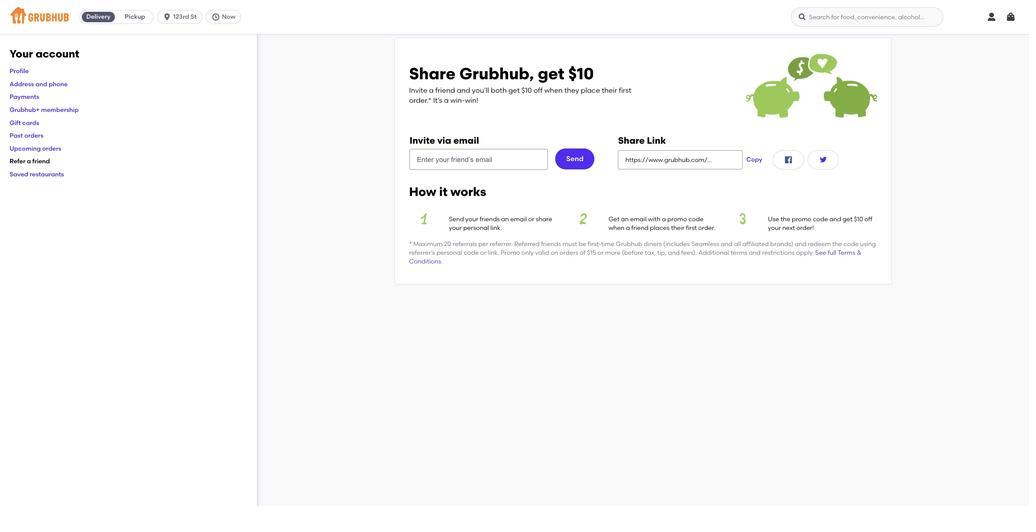 Task type: vqa. For each thing, say whether or not it's contained in the screenshot.
browser
no



Task type: describe. For each thing, give the bounding box(es) containing it.
affiliated
[[743, 240, 769, 248]]

friend inside get an email with a promo code when a friend places their first order.
[[632, 224, 649, 232]]

a up grubhub
[[626, 224, 630, 232]]

0 horizontal spatial friend
[[32, 158, 50, 165]]

email for get an email with a promo code when a friend places their first order.
[[631, 216, 647, 223]]

win-
[[451, 96, 465, 104]]

and up apply.
[[795, 240, 807, 248]]

win!
[[465, 96, 479, 104]]

upcoming orders
[[10, 145, 61, 152]]

code down referrals
[[464, 249, 479, 256]]

0 horizontal spatial or
[[481, 249, 487, 256]]

grubhub+
[[10, 106, 40, 114]]

pickup button
[[117, 10, 153, 24]]

upcoming
[[10, 145, 41, 152]]

gift
[[10, 119, 21, 127]]

phone
[[49, 80, 68, 88]]

2 horizontal spatial or
[[598, 249, 604, 256]]

works
[[451, 184, 487, 199]]

valid
[[536, 249, 550, 256]]

a up it's at the left top of the page
[[429, 86, 434, 95]]

friend inside "share grubhub, get $10 invite a friend and you'll both get $10 off when they place their first order.* it's a win-win!"
[[436, 86, 455, 95]]

apply.
[[797, 249, 815, 256]]

email for invite via email
[[454, 135, 479, 146]]

profile
[[10, 68, 29, 75]]

they
[[565, 86, 580, 95]]

share
[[536, 216, 553, 223]]

pickup
[[125, 13, 145, 20]]

$15
[[588, 249, 597, 256]]

personal inside the send your friends an email or share your personal link.
[[464, 224, 489, 232]]

cards
[[22, 119, 39, 127]]

past orders link
[[10, 132, 43, 139]]

email inside the send your friends an email or share your personal link.
[[511, 216, 527, 223]]

of
[[580, 249, 586, 256]]

promo inside get an email with a promo code when a friend places their first order.
[[668, 216, 688, 223]]

orders inside * maximum 20 referrals per referrer. referred friends must be first-time grubhub diners (includes seamless and all affiliated brands) and redeem the code using referrer's personal code or link. promo only valid on orders of $15 or more (before tax, tip, and fees). additional terms and restrictions apply.
[[560, 249, 579, 256]]

&
[[858, 249, 862, 256]]

refer
[[10, 158, 25, 165]]

and down affiliated
[[749, 249, 761, 256]]

fees).
[[682, 249, 698, 256]]

copy
[[747, 156, 763, 163]]

.
[[441, 258, 443, 265]]

order!
[[797, 224, 815, 232]]

account
[[36, 47, 79, 60]]

payments
[[10, 93, 39, 101]]

promo inside "use the promo code and get $10 off your next order!"
[[792, 216, 812, 223]]

upcoming orders link
[[10, 145, 61, 152]]

20
[[444, 240, 452, 248]]

a right with
[[662, 216, 666, 223]]

123rd st
[[173, 13, 197, 20]]

send for send
[[567, 155, 584, 163]]

additional
[[699, 249, 730, 256]]

past orders
[[10, 132, 43, 139]]

0 horizontal spatial get
[[509, 86, 520, 95]]

delivery button
[[80, 10, 117, 24]]

seamless
[[692, 240, 720, 248]]

order.
[[699, 224, 716, 232]]

per
[[479, 240, 489, 248]]

step 1 image
[[409, 213, 439, 224]]

with
[[649, 216, 661, 223]]

tax,
[[645, 249, 656, 256]]

tip,
[[658, 249, 667, 256]]

get
[[609, 216, 620, 223]]

terms
[[731, 249, 748, 256]]

1 vertical spatial invite
[[410, 135, 435, 146]]

share for grubhub,
[[409, 64, 456, 83]]

their inside "share grubhub, get $10 invite a friend and you'll both get $10 off when they place their first order.* it's a win-win!"
[[602, 86, 618, 95]]

get an email with a promo code when a friend places their first order.
[[609, 216, 716, 232]]

an inside get an email with a promo code when a friend places their first order.
[[621, 216, 629, 223]]

only
[[522, 249, 534, 256]]

diners
[[644, 240, 662, 248]]

past
[[10, 132, 23, 139]]

places
[[650, 224, 670, 232]]

address and phone
[[10, 80, 68, 88]]

your account
[[10, 47, 79, 60]]

promo
[[501, 249, 520, 256]]

it's
[[434, 96, 443, 104]]

$10 inside "use the promo code and get $10 off your next order!"
[[855, 216, 864, 223]]

saved
[[10, 171, 28, 178]]

Search for food, convenience, alcohol... search field
[[792, 7, 944, 27]]

restaurants
[[30, 171, 64, 178]]

main navigation navigation
[[0, 0, 1030, 34]]

terms
[[838, 249, 856, 256]]

* maximum 20 referrals per referrer. referred friends must be first-time grubhub diners (includes seamless and all affiliated brands) and redeem the code using referrer's personal code or link. promo only valid on orders of $15 or more (before tax, tip, and fees). additional terms and restrictions apply.
[[409, 240, 877, 256]]

send for send your friends an email or share your personal link.
[[449, 216, 464, 223]]

referred
[[515, 240, 540, 248]]

a right refer
[[27, 158, 31, 165]]

referrer's
[[409, 249, 435, 256]]

and left all
[[721, 240, 733, 248]]

gift cards
[[10, 119, 39, 127]]

orders for upcoming orders
[[42, 145, 61, 152]]

saved restaurants link
[[10, 171, 64, 178]]

now button
[[206, 10, 245, 24]]

when inside "share grubhub, get $10 invite a friend and you'll both get $10 off when they place their first order.* it's a win-win!"
[[545, 86, 563, 95]]

an inside the send your friends an email or share your personal link.
[[502, 216, 509, 223]]

delivery
[[86, 13, 111, 20]]

order.*
[[409, 96, 432, 104]]

see full terms & conditions link
[[409, 249, 862, 265]]

when inside get an email with a promo code when a friend places their first order.
[[609, 224, 625, 232]]

friends inside the send your friends an email or share your personal link.
[[480, 216, 500, 223]]

brands)
[[771, 240, 794, 248]]

(before
[[622, 249, 644, 256]]

your
[[10, 47, 33, 60]]

be
[[579, 240, 587, 248]]



Task type: locate. For each thing, give the bounding box(es) containing it.
1 vertical spatial personal
[[437, 249, 463, 256]]

your up referrals
[[466, 216, 479, 223]]

first
[[619, 86, 632, 95], [686, 224, 697, 232]]

friends inside * maximum 20 referrals per referrer. referred friends must be first-time grubhub diners (includes seamless and all affiliated brands) and redeem the code using referrer's personal code or link. promo only valid on orders of $15 or more (before tax, tip, and fees). additional terms and restrictions apply.
[[541, 240, 562, 248]]

promo
[[668, 216, 688, 223], [792, 216, 812, 223]]

share grubhub, get $10 invite a friend and you'll both get $10 off when they place their first order.* it's a win-win!
[[409, 64, 632, 104]]

both
[[491, 86, 507, 95]]

$10
[[569, 64, 594, 83], [522, 86, 532, 95], [855, 216, 864, 223]]

and left 'phone'
[[35, 80, 47, 88]]

2 horizontal spatial get
[[843, 216, 853, 223]]

1 horizontal spatial $10
[[569, 64, 594, 83]]

0 vertical spatial invite
[[409, 86, 428, 95]]

1 vertical spatial share
[[619, 135, 645, 146]]

refer a friend
[[10, 158, 50, 165]]

first right place
[[619, 86, 632, 95]]

0 horizontal spatial friends
[[480, 216, 500, 223]]

the up 'full'
[[833, 240, 843, 248]]

0 vertical spatial send
[[567, 155, 584, 163]]

get
[[538, 64, 565, 83], [509, 86, 520, 95], [843, 216, 853, 223]]

2 horizontal spatial svg image
[[819, 155, 829, 165]]

referrer.
[[490, 240, 513, 248]]

grubhub,
[[460, 64, 534, 83]]

or inside the send your friends an email or share your personal link.
[[529, 216, 535, 223]]

email inside get an email with a promo code when a friend places their first order.
[[631, 216, 647, 223]]

link
[[647, 135, 667, 146]]

0 horizontal spatial promo
[[668, 216, 688, 223]]

your down use
[[769, 224, 782, 232]]

refer a friend link
[[10, 158, 50, 165]]

grubhub+ membership
[[10, 106, 79, 114]]

get right both
[[509, 86, 520, 95]]

all
[[735, 240, 742, 248]]

0 horizontal spatial their
[[602, 86, 618, 95]]

2 horizontal spatial $10
[[855, 216, 864, 223]]

email left share
[[511, 216, 527, 223]]

personal inside * maximum 20 referrals per referrer. referred friends must be first-time grubhub diners (includes seamless and all affiliated brands) and redeem the code using referrer's personal code or link. promo only valid on orders of $15 or more (before tax, tip, and fees). additional terms and restrictions apply.
[[437, 249, 463, 256]]

1 vertical spatial friend
[[32, 158, 50, 165]]

code inside get an email with a promo code when a friend places their first order.
[[689, 216, 704, 223]]

0 horizontal spatial first
[[619, 86, 632, 95]]

2 vertical spatial get
[[843, 216, 853, 223]]

0 vertical spatial first
[[619, 86, 632, 95]]

share inside "share grubhub, get $10 invite a friend and you'll both get $10 off when they place their first order.* it's a win-win!"
[[409, 64, 456, 83]]

orders up refer a friend link
[[42, 145, 61, 152]]

the inside "use the promo code and get $10 off your next order!"
[[781, 216, 791, 223]]

see
[[816, 249, 827, 256]]

code inside "use the promo code and get $10 off your next order!"
[[814, 216, 829, 223]]

it
[[439, 184, 448, 199]]

*
[[409, 240, 412, 248]]

time
[[602, 240, 615, 248]]

friends up on on the right of page
[[541, 240, 562, 248]]

0 vertical spatial orders
[[24, 132, 43, 139]]

2 an from the left
[[621, 216, 629, 223]]

restrictions
[[763, 249, 795, 256]]

your
[[466, 216, 479, 223], [449, 224, 462, 232], [769, 224, 782, 232]]

Enter your friend's email email field
[[410, 149, 548, 170]]

share up it's at the left top of the page
[[409, 64, 456, 83]]

1 horizontal spatial personal
[[464, 224, 489, 232]]

1 horizontal spatial email
[[511, 216, 527, 223]]

$10 up using
[[855, 216, 864, 223]]

link. up referrer.
[[491, 224, 502, 232]]

link.
[[491, 224, 502, 232], [488, 249, 500, 256]]

the inside * maximum 20 referrals per referrer. referred friends must be first-time grubhub diners (includes seamless and all affiliated brands) and redeem the code using referrer's personal code or link. promo only valid on orders of $15 or more (before tax, tip, and fees). additional terms and restrictions apply.
[[833, 240, 843, 248]]

0 vertical spatial off
[[534, 86, 543, 95]]

1 vertical spatial send
[[449, 216, 464, 223]]

and inside "use the promo code and get $10 off your next order!"
[[830, 216, 842, 223]]

how it works
[[409, 184, 487, 199]]

off left they
[[534, 86, 543, 95]]

svg image
[[163, 13, 172, 21], [799, 13, 808, 21], [819, 155, 829, 165]]

address
[[10, 80, 34, 88]]

off inside "use the promo code and get $10 off your next order!"
[[865, 216, 873, 223]]

1 horizontal spatial an
[[621, 216, 629, 223]]

and down (includes
[[669, 249, 680, 256]]

must
[[563, 240, 578, 248]]

send inside button
[[567, 155, 584, 163]]

send inside the send your friends an email or share your personal link.
[[449, 216, 464, 223]]

orders down "must" at the right top of the page
[[560, 249, 579, 256]]

using
[[861, 240, 877, 248]]

code
[[689, 216, 704, 223], [814, 216, 829, 223], [844, 240, 859, 248], [464, 249, 479, 256]]

0 vertical spatial link.
[[491, 224, 502, 232]]

code up the terms
[[844, 240, 859, 248]]

a
[[429, 86, 434, 95], [444, 96, 449, 104], [27, 158, 31, 165], [662, 216, 666, 223], [626, 224, 630, 232]]

full
[[828, 249, 837, 256]]

1 vertical spatial $10
[[522, 86, 532, 95]]

1 vertical spatial their
[[672, 224, 685, 232]]

an up referrer.
[[502, 216, 509, 223]]

an right the get
[[621, 216, 629, 223]]

friend up saved restaurants
[[32, 158, 50, 165]]

off up using
[[865, 216, 873, 223]]

and inside "share grubhub, get $10 invite a friend and you'll both get $10 off when they place their first order.* it's a win-win!"
[[457, 86, 471, 95]]

the
[[781, 216, 791, 223], [833, 240, 843, 248]]

their up (includes
[[672, 224, 685, 232]]

and up "win-"
[[457, 86, 471, 95]]

share grubhub and save image
[[747, 52, 878, 118]]

2 vertical spatial orders
[[560, 249, 579, 256]]

1 horizontal spatial share
[[619, 135, 645, 146]]

get up the terms
[[843, 216, 853, 223]]

first-
[[588, 240, 602, 248]]

1 horizontal spatial get
[[538, 64, 565, 83]]

123rd
[[173, 13, 189, 20]]

1 vertical spatial first
[[686, 224, 697, 232]]

when
[[545, 86, 563, 95], [609, 224, 625, 232]]

link. inside the send your friends an email or share your personal link.
[[491, 224, 502, 232]]

a right it's at the left top of the page
[[444, 96, 449, 104]]

0 horizontal spatial $10
[[522, 86, 532, 95]]

123rd st button
[[157, 10, 206, 24]]

via
[[438, 135, 452, 146]]

$10 right both
[[522, 86, 532, 95]]

send your friends an email or share your personal link.
[[449, 216, 553, 232]]

invite inside "share grubhub, get $10 invite a friend and you'll both get $10 off when they place their first order.* it's a win-win!"
[[409, 86, 428, 95]]

grubhub
[[616, 240, 643, 248]]

2 vertical spatial $10
[[855, 216, 864, 223]]

0 vertical spatial the
[[781, 216, 791, 223]]

2 promo from the left
[[792, 216, 812, 223]]

1 horizontal spatial friends
[[541, 240, 562, 248]]

use
[[769, 216, 780, 223]]

how
[[409, 184, 437, 199]]

profile link
[[10, 68, 29, 75]]

grubhub+ membership link
[[10, 106, 79, 114]]

orders for past orders
[[24, 132, 43, 139]]

email left with
[[631, 216, 647, 223]]

your inside "use the promo code and get $10 off your next order!"
[[769, 224, 782, 232]]

membership
[[41, 106, 79, 114]]

1 horizontal spatial when
[[609, 224, 625, 232]]

2 horizontal spatial your
[[769, 224, 782, 232]]

use the promo code and get $10 off your next order!
[[769, 216, 873, 232]]

0 horizontal spatial an
[[502, 216, 509, 223]]

0 horizontal spatial when
[[545, 86, 563, 95]]

on
[[551, 249, 559, 256]]

email right via
[[454, 135, 479, 146]]

0 vertical spatial $10
[[569, 64, 594, 83]]

copy button
[[743, 150, 766, 170]]

1 horizontal spatial send
[[567, 155, 584, 163]]

1 horizontal spatial promo
[[792, 216, 812, 223]]

1 horizontal spatial svg image
[[799, 13, 808, 21]]

0 horizontal spatial svg image
[[163, 13, 172, 21]]

1 horizontal spatial the
[[833, 240, 843, 248]]

friends up per
[[480, 216, 500, 223]]

off inside "share grubhub, get $10 invite a friend and you'll both get $10 off when they place their first order.* it's a win-win!"
[[534, 86, 543, 95]]

see full terms & conditions
[[409, 249, 862, 265]]

0 vertical spatial friend
[[436, 86, 455, 95]]

promo up the 'order!'
[[792, 216, 812, 223]]

0 vertical spatial get
[[538, 64, 565, 83]]

link. inside * maximum 20 referrals per referrer. referred friends must be first-time grubhub diners (includes seamless and all affiliated brands) and redeem the code using referrer's personal code or link. promo only valid on orders of $15 or more (before tax, tip, and fees). additional terms and restrictions apply.
[[488, 249, 500, 256]]

st
[[191, 13, 197, 20]]

svg image inside the 123rd st button
[[163, 13, 172, 21]]

None text field
[[619, 150, 743, 170]]

1 horizontal spatial first
[[686, 224, 697, 232]]

place
[[581, 86, 601, 95]]

2 horizontal spatial friend
[[632, 224, 649, 232]]

payments link
[[10, 93, 39, 101]]

0 vertical spatial their
[[602, 86, 618, 95]]

invite left via
[[410, 135, 435, 146]]

and up redeem at the top
[[830, 216, 842, 223]]

svg image
[[987, 12, 998, 22], [1006, 12, 1017, 22], [212, 13, 220, 21], [784, 155, 794, 165]]

0 horizontal spatial the
[[781, 216, 791, 223]]

invite via email
[[410, 135, 479, 146]]

1 vertical spatial when
[[609, 224, 625, 232]]

link. down referrer.
[[488, 249, 500, 256]]

or down per
[[481, 249, 487, 256]]

when down the get
[[609, 224, 625, 232]]

their right place
[[602, 86, 618, 95]]

0 vertical spatial friends
[[480, 216, 500, 223]]

or right $15 in the right of the page
[[598, 249, 604, 256]]

get inside "use the promo code and get $10 off your next order!"
[[843, 216, 853, 223]]

or left share
[[529, 216, 535, 223]]

0 horizontal spatial share
[[409, 64, 456, 83]]

off
[[534, 86, 543, 95], [865, 216, 873, 223]]

0 horizontal spatial send
[[449, 216, 464, 223]]

invite up order.*
[[409, 86, 428, 95]]

their inside get an email with a promo code when a friend places their first order.
[[672, 224, 685, 232]]

share
[[409, 64, 456, 83], [619, 135, 645, 146]]

1 horizontal spatial or
[[529, 216, 535, 223]]

orders up upcoming orders
[[24, 132, 43, 139]]

1 vertical spatial friends
[[541, 240, 562, 248]]

1 horizontal spatial off
[[865, 216, 873, 223]]

personal up per
[[464, 224, 489, 232]]

0 horizontal spatial personal
[[437, 249, 463, 256]]

personal
[[464, 224, 489, 232], [437, 249, 463, 256]]

personal down "20"
[[437, 249, 463, 256]]

code up order.
[[689, 216, 704, 223]]

you'll
[[472, 86, 490, 95]]

1 vertical spatial the
[[833, 240, 843, 248]]

1 horizontal spatial friend
[[436, 86, 455, 95]]

promo up places
[[668, 216, 688, 223]]

gift cards link
[[10, 119, 39, 127]]

0 vertical spatial personal
[[464, 224, 489, 232]]

maximum
[[414, 240, 443, 248]]

step 2 image
[[569, 213, 599, 224]]

1 horizontal spatial their
[[672, 224, 685, 232]]

0 horizontal spatial email
[[454, 135, 479, 146]]

share left link
[[619, 135, 645, 146]]

the up next
[[781, 216, 791, 223]]

conditions
[[409, 258, 441, 265]]

first left order.
[[686, 224, 697, 232]]

friend down with
[[632, 224, 649, 232]]

step 3 image
[[729, 213, 758, 224]]

svg image inside 'now' button
[[212, 13, 220, 21]]

code up the 'order!'
[[814, 216, 829, 223]]

friends
[[480, 216, 500, 223], [541, 240, 562, 248]]

(includes
[[664, 240, 690, 248]]

first inside get an email with a promo code when a friend places their first order.
[[686, 224, 697, 232]]

invite
[[409, 86, 428, 95], [410, 135, 435, 146]]

friend up it's at the left top of the page
[[436, 86, 455, 95]]

more
[[606, 249, 621, 256]]

2 horizontal spatial email
[[631, 216, 647, 223]]

0 horizontal spatial your
[[449, 224, 462, 232]]

1 promo from the left
[[668, 216, 688, 223]]

2 vertical spatial friend
[[632, 224, 649, 232]]

get up they
[[538, 64, 565, 83]]

1 vertical spatial link.
[[488, 249, 500, 256]]

0 horizontal spatial off
[[534, 86, 543, 95]]

friend
[[436, 86, 455, 95], [32, 158, 50, 165], [632, 224, 649, 232]]

1 vertical spatial orders
[[42, 145, 61, 152]]

1 horizontal spatial your
[[466, 216, 479, 223]]

1 an from the left
[[502, 216, 509, 223]]

$10 up place
[[569, 64, 594, 83]]

redeem
[[809, 240, 832, 248]]

1 vertical spatial get
[[509, 86, 520, 95]]

when left they
[[545, 86, 563, 95]]

0 vertical spatial when
[[545, 86, 563, 95]]

1 vertical spatial off
[[865, 216, 873, 223]]

your up "20"
[[449, 224, 462, 232]]

share for link
[[619, 135, 645, 146]]

first inside "share grubhub, get $10 invite a friend and you'll both get $10 off when they place their first order.* it's a win-win!"
[[619, 86, 632, 95]]

0 vertical spatial share
[[409, 64, 456, 83]]



